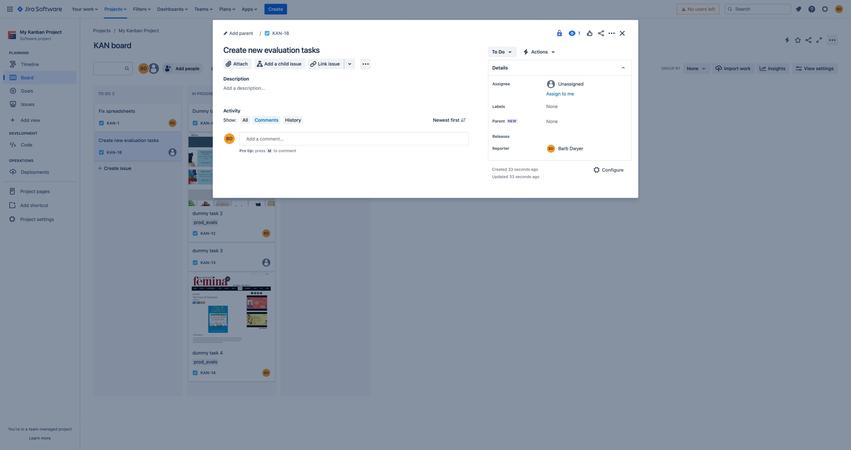 Task type: locate. For each thing, give the bounding box(es) containing it.
more information about barb dwyer image
[[547, 145, 555, 153]]

0 vertical spatial task image
[[99, 120, 104, 126]]

0 horizontal spatial task image
[[99, 120, 104, 126]]

1 horizontal spatial task image
[[193, 260, 198, 265]]

add app image
[[362, 60, 370, 68]]

enter full screen image
[[816, 36, 824, 44]]

1 vertical spatial heading
[[9, 131, 79, 136]]

list item
[[70, 0, 100, 18], [102, 0, 128, 18], [131, 0, 153, 18], [155, 0, 190, 18], [192, 0, 215, 18], [217, 0, 237, 18], [240, 0, 259, 18], [265, 0, 287, 18]]

Search this board text field
[[94, 63, 124, 75]]

8 list item from the left
[[265, 0, 287, 18]]

actions image
[[608, 29, 616, 37]]

jira software image
[[17, 5, 62, 13], [17, 5, 62, 13]]

banner
[[0, 0, 852, 19]]

6 list item from the left
[[217, 0, 237, 18]]

link web pages and more image
[[346, 60, 354, 68]]

list
[[69, 0, 677, 18], [793, 3, 848, 15]]

close image
[[619, 29, 627, 37]]

0 vertical spatial heading
[[9, 50, 79, 56]]

group
[[3, 50, 79, 113], [3, 131, 79, 153], [3, 158, 79, 181], [3, 181, 77, 229]]

add people image
[[164, 65, 172, 73]]

menu bar
[[239, 116, 305, 124]]

details element
[[488, 60, 632, 76]]

2 list item from the left
[[102, 0, 128, 18]]

1 heading from the top
[[9, 50, 79, 56]]

primary element
[[4, 0, 677, 18]]

3 heading from the top
[[9, 158, 79, 163]]

0 horizontal spatial list
[[69, 0, 677, 18]]

None search field
[[725, 4, 792, 14]]

to do element
[[98, 91, 116, 96]]

heading
[[9, 50, 79, 56], [9, 131, 79, 136], [9, 158, 79, 163]]

task image
[[99, 120, 104, 126], [193, 260, 198, 265]]

goal image
[[10, 88, 16, 94]]

dialog
[[213, 20, 639, 198]]

7 list item from the left
[[240, 0, 259, 18]]

2 vertical spatial heading
[[9, 158, 79, 163]]

1 horizontal spatial list
[[793, 3, 848, 15]]

task image
[[265, 31, 270, 36], [193, 120, 198, 126], [99, 150, 104, 155], [193, 231, 198, 236], [193, 370, 198, 375]]



Task type: vqa. For each thing, say whether or not it's contained in the screenshot.
1st list item from the right
yes



Task type: describe. For each thing, give the bounding box(es) containing it.
star kan board image
[[794, 36, 802, 44]]

2 heading from the top
[[9, 131, 79, 136]]

copy link to issue image
[[288, 30, 293, 36]]

1 list item from the left
[[70, 0, 100, 18]]

4 list item from the left
[[155, 0, 190, 18]]

vote options: no one has voted for this issue yet. image
[[586, 29, 594, 37]]

Search field
[[725, 4, 792, 14]]

parent pin to top. only you can see pinned fields. image
[[519, 118, 525, 124]]

3 list item from the left
[[131, 0, 153, 18]]

import image
[[715, 65, 723, 73]]

search image
[[728, 6, 733, 12]]

Add a comment… field
[[239, 132, 469, 145]]

5 list item from the left
[[192, 0, 215, 18]]

sidebar element
[[0, 19, 80, 450]]

1 vertical spatial task image
[[193, 260, 198, 265]]



